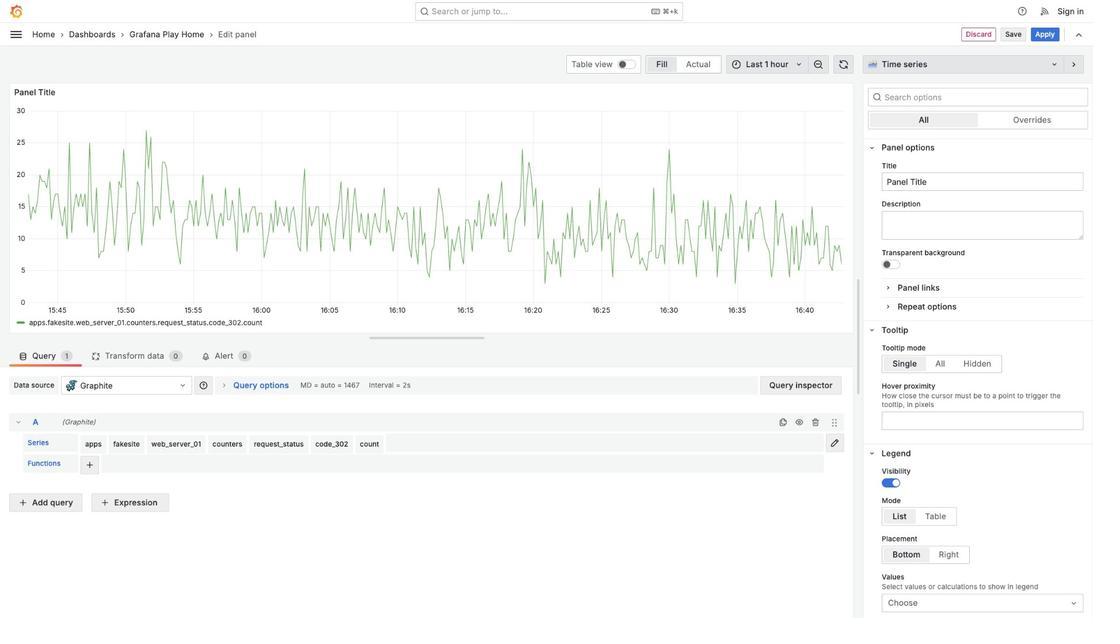 Task type: vqa. For each thing, say whether or not it's contained in the screenshot.
Expand section Connections image
no



Task type: describe. For each thing, give the bounding box(es) containing it.
add new function image
[[85, 461, 94, 470]]

grafana image
[[9, 4, 23, 18]]

option group for tooltip tooltip mode field property editor element
[[882, 355, 1002, 373]]

legend placement field property editor element
[[882, 535, 1083, 565]]

panel editor option pane content element
[[863, 55, 1093, 619]]

options group panel options element
[[863, 138, 1093, 321]]

panel options transparent background field property editor element
[[882, 249, 1083, 269]]

options group tooltip toggle image
[[868, 326, 876, 335]]

options group legend element
[[863, 444, 1093, 619]]

options group panel links toggle image
[[884, 284, 892, 292]]

refresh dashboard image
[[838, 59, 849, 70]]

open menu image
[[9, 27, 23, 41]]

panel options title field property editor element
[[882, 162, 1083, 191]]

options group repeat options toggle image
[[884, 303, 892, 311]]

graphite logo image
[[66, 380, 77, 392]]

hide response image
[[795, 418, 804, 427]]

remove query image
[[811, 418, 820, 427]]

Select a data source field
[[61, 377, 192, 395]]

toggle switch element inside legend visibility field property editor element
[[882, 479, 900, 488]]

tooltip hover proximity field property editor element
[[882, 383, 1083, 430]]

options group legend toggle image
[[868, 450, 876, 458]]



Task type: locate. For each thing, give the bounding box(es) containing it.
None field
[[882, 173, 1083, 191]]

None text field
[[882, 211, 1083, 240]]

tab list
[[9, 343, 854, 367]]

collapse query row image
[[14, 418, 23, 427]]

None number field
[[882, 412, 1083, 430]]

0 vertical spatial toggle switch element
[[882, 260, 900, 269]]

option group inside legend mode field property editor element
[[882, 508, 957, 526]]

panel options description field property editor element
[[882, 200, 1083, 240]]

options group panel options toggle image
[[868, 144, 876, 152]]

option group
[[646, 55, 721, 74], [868, 111, 1088, 129], [882, 355, 1002, 373], [882, 508, 957, 526], [882, 546, 970, 565]]

toggle switch element
[[882, 260, 900, 269], [882, 479, 900, 488]]

legend visibility field property editor element
[[882, 468, 1083, 488]]

none field inside the "options group panel options" element
[[882, 173, 1083, 191]]

toggle switch element inside panel options transparent background field property editor element
[[882, 260, 900, 269]]

1 vertical spatial toggle switch element
[[882, 479, 900, 488]]

none text field inside the "options group panel options" element
[[882, 211, 1083, 240]]

open data source help image
[[199, 381, 208, 391]]

legend values field property editor element
[[882, 574, 1083, 613]]

tooltip tooltip mode field property editor element
[[882, 344, 1083, 373]]

news image
[[1040, 6, 1050, 16]]

option group inside tooltip tooltip mode field property editor element
[[882, 355, 1002, 373]]

close options pane image
[[1069, 59, 1079, 70]]

none number field inside options group tooltip element
[[882, 412, 1083, 430]]

options group tooltip element
[[863, 321, 1093, 444]]

help image
[[1017, 6, 1027, 16]]

duplicate query image
[[778, 418, 788, 427]]

option group inside legend placement field property editor 'element'
[[882, 546, 970, 565]]

expand query row image
[[220, 381, 229, 391]]

option group for legend placement field property editor 'element'
[[882, 546, 970, 565]]

1 toggle switch element from the top
[[882, 260, 900, 269]]

option group for legend mode field property editor element
[[882, 508, 957, 526]]

Search options text field
[[868, 88, 1088, 106]]

toggle editor mode image
[[830, 439, 840, 448]]

table view element
[[618, 60, 636, 69]]

zoom out time range image
[[813, 59, 824, 70]]

2 toggle switch element from the top
[[882, 479, 900, 488]]

legend mode field property editor element
[[882, 497, 1083, 526]]



